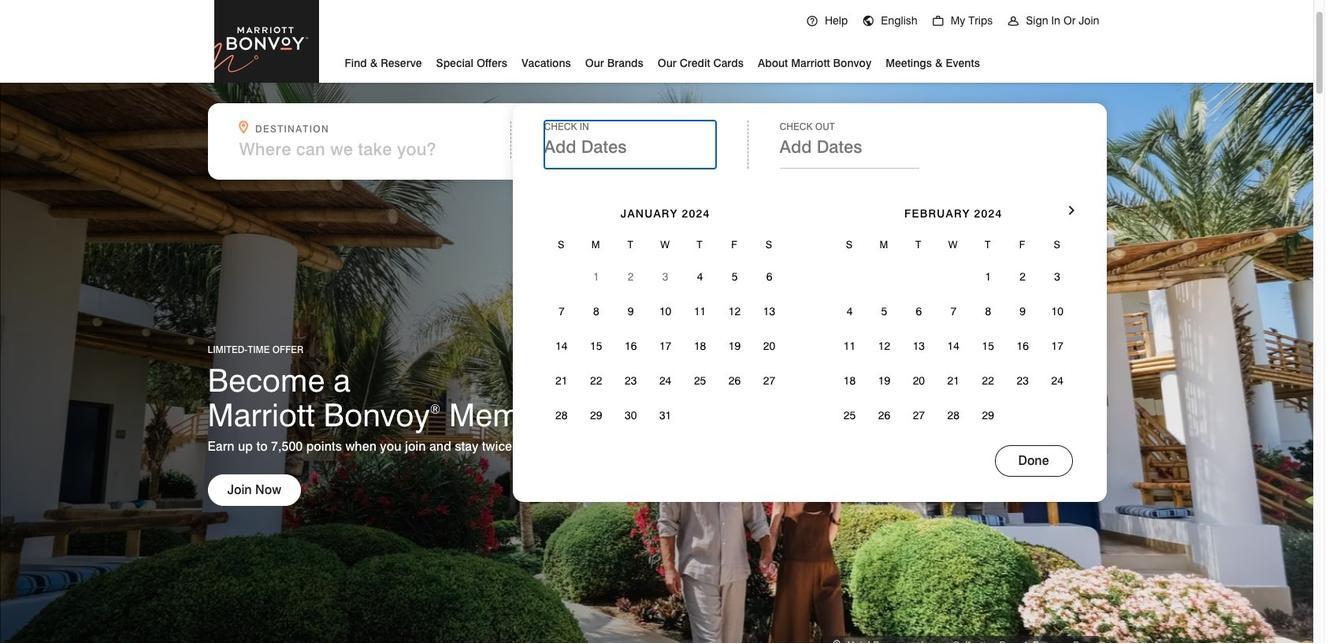 Task type: describe. For each thing, give the bounding box(es) containing it.
1 row group from the left
[[545, 259, 787, 433]]

1 grid from the left
[[545, 184, 787, 433]]

2 round image from the left
[[863, 15, 875, 28]]

mon jan 01 2024 cell
[[579, 259, 614, 294]]

round image
[[1008, 15, 1020, 28]]

3 round image from the left
[[932, 15, 945, 28]]

2 row group from the left
[[833, 259, 1075, 433]]

2 grid from the left
[[833, 184, 1075, 433]]

wed jan 03 2024 cell
[[649, 259, 683, 294]]

location image
[[834, 640, 845, 643]]

Where can we take you? text field
[[239, 139, 480, 159]]



Task type: locate. For each thing, give the bounding box(es) containing it.
0 horizontal spatial row group
[[545, 259, 787, 433]]

round image
[[806, 15, 819, 28], [863, 15, 875, 28], [932, 15, 945, 28]]

2 horizontal spatial round image
[[932, 15, 945, 28]]

1 horizontal spatial round image
[[863, 15, 875, 28]]

1 horizontal spatial row group
[[833, 259, 1075, 433]]

grid
[[545, 184, 787, 433], [833, 184, 1075, 433]]

row
[[545, 229, 787, 259], [833, 229, 1075, 259], [545, 259, 787, 294], [833, 259, 1075, 294], [545, 294, 787, 329], [833, 294, 1075, 329], [545, 329, 787, 363], [833, 329, 1075, 363], [545, 363, 787, 398], [833, 363, 1075, 398], [545, 398, 787, 433], [833, 398, 1075, 433]]

None search field
[[208, 103, 1107, 502]]

destination field
[[239, 139, 501, 159]]

0 horizontal spatial grid
[[545, 184, 787, 433]]

row group
[[545, 259, 787, 433], [833, 259, 1075, 433]]

0 horizontal spatial round image
[[806, 15, 819, 28]]

1 round image from the left
[[806, 15, 819, 28]]

1 horizontal spatial grid
[[833, 184, 1075, 433]]

tue jan 02 2024 cell
[[614, 259, 649, 294]]



Task type: vqa. For each thing, say whether or not it's contained in the screenshot.
Destination text field at the left top of page
no



